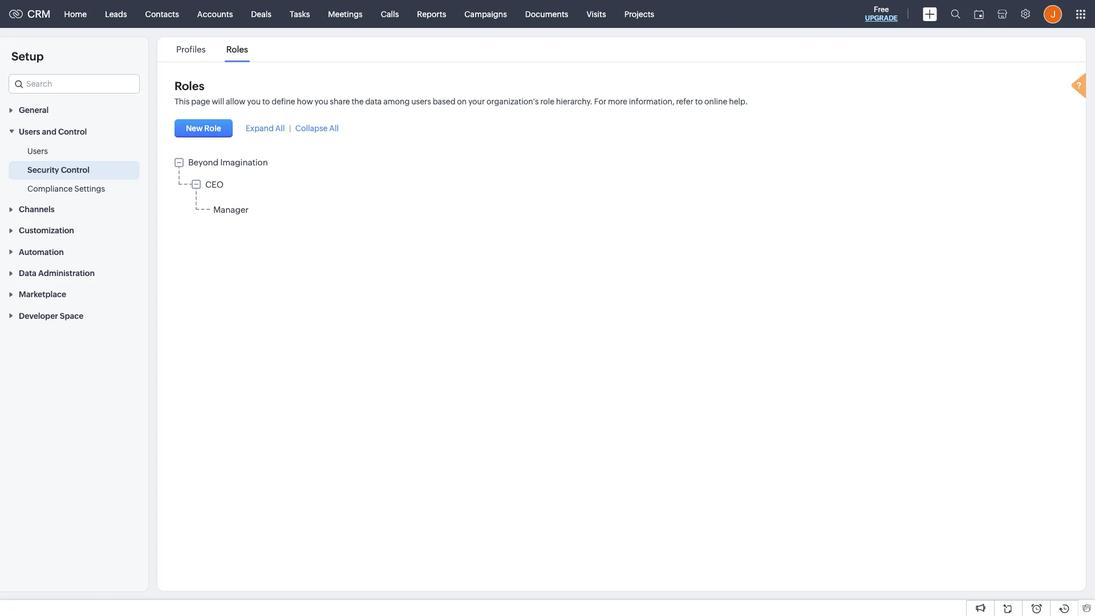 Task type: describe. For each thing, give the bounding box(es) containing it.
tasks link
[[281, 0, 319, 28]]

beyond imagination
[[188, 157, 268, 167]]

1 you from the left
[[247, 97, 261, 106]]

imagination
[[220, 157, 268, 167]]

hierarchy.
[[556, 97, 593, 106]]

data
[[19, 269, 36, 278]]

your
[[469, 97, 485, 106]]

users and control region
[[0, 142, 148, 198]]

meetings
[[328, 9, 363, 19]]

data administration button
[[0, 262, 148, 284]]

calls link
[[372, 0, 408, 28]]

based
[[433, 97, 456, 106]]

developer space
[[19, 311, 84, 321]]

free
[[874, 5, 889, 14]]

list containing profiles
[[166, 37, 258, 62]]

security control
[[27, 165, 90, 174]]

settings
[[74, 184, 105, 193]]

leads
[[105, 9, 127, 19]]

expand all | collapse all
[[246, 124, 339, 133]]

developer
[[19, 311, 58, 321]]

profile element
[[1037, 0, 1069, 28]]

general
[[19, 106, 49, 115]]

share
[[330, 97, 350, 106]]

compliance settings link
[[27, 183, 105, 194]]

projects link
[[615, 0, 664, 28]]

data administration
[[19, 269, 95, 278]]

new role button
[[175, 119, 233, 138]]

ceo link
[[205, 180, 224, 190]]

documents
[[525, 9, 569, 19]]

Search text field
[[9, 75, 139, 93]]

home link
[[55, 0, 96, 28]]

upgrade
[[865, 14, 898, 22]]

crm
[[27, 8, 51, 20]]

users and control
[[19, 127, 87, 136]]

users for users and control
[[19, 127, 40, 136]]

online
[[705, 97, 728, 106]]

1 to from the left
[[262, 97, 270, 106]]

and
[[42, 127, 56, 136]]

data
[[365, 97, 382, 106]]

profile image
[[1044, 5, 1062, 23]]

ceo
[[205, 180, 224, 190]]

profiles link
[[175, 45, 208, 54]]

leads link
[[96, 0, 136, 28]]

security control link
[[27, 164, 90, 176]]

channels button
[[0, 198, 148, 220]]

users for users
[[27, 146, 48, 156]]

marketplace
[[19, 290, 66, 299]]

campaigns
[[465, 9, 507, 19]]

general button
[[0, 99, 148, 121]]

setup
[[11, 50, 44, 63]]

define
[[272, 97, 295, 106]]

manager link
[[213, 205, 249, 215]]

allow
[[226, 97, 246, 106]]

this
[[175, 97, 190, 106]]

more
[[608, 97, 628, 106]]

organization's
[[487, 97, 539, 106]]

help image
[[1069, 71, 1092, 102]]

control inside dropdown button
[[58, 127, 87, 136]]

control inside region
[[61, 165, 90, 174]]

compliance
[[27, 184, 73, 193]]

for
[[594, 97, 607, 106]]

on
[[457, 97, 467, 106]]

accounts link
[[188, 0, 242, 28]]

|
[[289, 124, 291, 133]]

refer
[[676, 97, 694, 106]]

crm link
[[9, 8, 51, 20]]



Task type: vqa. For each thing, say whether or not it's contained in the screenshot.
Contacts image
no



Task type: locate. For each thing, give the bounding box(es) containing it.
compliance settings
[[27, 184, 105, 193]]

None field
[[9, 74, 140, 94]]

automation
[[19, 247, 64, 257]]

new
[[186, 124, 203, 133]]

page
[[191, 97, 210, 106]]

to right refer
[[695, 97, 703, 106]]

create menu element
[[916, 0, 944, 28]]

search image
[[951, 9, 961, 19]]

users and control button
[[0, 121, 148, 142]]

search element
[[944, 0, 968, 28]]

customization button
[[0, 220, 148, 241]]

this page will allow you to define how you share the data among users based on your organization's role hierarchy. for more information, refer to online help.
[[175, 97, 748, 106]]

group containing beyond imagination
[[175, 157, 1069, 219]]

expand
[[246, 124, 274, 133]]

free upgrade
[[865, 5, 898, 22]]

control
[[58, 127, 87, 136], [61, 165, 90, 174]]

users inside dropdown button
[[19, 127, 40, 136]]

you
[[247, 97, 261, 106], [315, 97, 328, 106]]

to
[[262, 97, 270, 106], [695, 97, 703, 106]]

0 horizontal spatial roles
[[175, 79, 204, 92]]

1 vertical spatial users
[[27, 146, 48, 156]]

customization
[[19, 226, 74, 235]]

2 to from the left
[[695, 97, 703, 106]]

new role link
[[175, 119, 234, 138]]

space
[[60, 311, 84, 321]]

profiles
[[176, 45, 206, 54]]

role
[[204, 124, 221, 133]]

security
[[27, 165, 59, 174]]

1 horizontal spatial all
[[329, 124, 339, 133]]

accounts
[[197, 9, 233, 19]]

deals link
[[242, 0, 281, 28]]

you right "allow"
[[247, 97, 261, 106]]

all left |
[[275, 124, 285, 133]]

group for beyond imagination
[[192, 179, 1069, 218]]

tasks
[[290, 9, 310, 19]]

reports
[[417, 9, 446, 19]]

group containing ceo
[[192, 179, 1069, 218]]

1 horizontal spatial to
[[695, 97, 703, 106]]

1 horizontal spatial roles
[[226, 45, 248, 54]]

marketplace button
[[0, 284, 148, 305]]

calendar image
[[975, 9, 984, 19]]

users up security
[[27, 146, 48, 156]]

manager
[[213, 205, 249, 215]]

0 vertical spatial control
[[58, 127, 87, 136]]

collapse
[[295, 124, 328, 133]]

1 vertical spatial control
[[61, 165, 90, 174]]

documents link
[[516, 0, 578, 28]]

contacts link
[[136, 0, 188, 28]]

projects
[[625, 9, 655, 19]]

users left and
[[19, 127, 40, 136]]

0 horizontal spatial all
[[275, 124, 285, 133]]

administration
[[38, 269, 95, 278]]

help.
[[729, 97, 748, 106]]

users
[[412, 97, 431, 106]]

control down general dropdown button
[[58, 127, 87, 136]]

all right collapse
[[329, 124, 339, 133]]

group
[[175, 157, 1069, 219], [192, 179, 1069, 218]]

you right how
[[315, 97, 328, 106]]

developer space button
[[0, 305, 148, 326]]

visits link
[[578, 0, 615, 28]]

to left define on the top left of page
[[262, 97, 270, 106]]

users inside region
[[27, 146, 48, 156]]

1 all from the left
[[275, 124, 285, 133]]

0 horizontal spatial you
[[247, 97, 261, 106]]

role
[[541, 97, 555, 106]]

users
[[19, 127, 40, 136], [27, 146, 48, 156]]

calls
[[381, 9, 399, 19]]

control up "compliance settings" link
[[61, 165, 90, 174]]

will
[[212, 97, 224, 106]]

automation button
[[0, 241, 148, 262]]

1 vertical spatial roles
[[175, 79, 204, 92]]

reports link
[[408, 0, 455, 28]]

group for this page will allow you to define how you share the data among users based on your organization's role hierarchy. for more information, refer to online help.
[[175, 157, 1069, 219]]

2 all from the left
[[329, 124, 339, 133]]

meetings link
[[319, 0, 372, 28]]

deals
[[251, 9, 272, 19]]

0 vertical spatial roles
[[226, 45, 248, 54]]

beyond
[[188, 157, 219, 167]]

list
[[166, 37, 258, 62]]

0 horizontal spatial to
[[262, 97, 270, 106]]

roles link
[[225, 45, 250, 54]]

group inside group
[[192, 179, 1069, 218]]

new role
[[186, 124, 221, 133]]

users link
[[27, 145, 48, 157]]

channels
[[19, 205, 55, 214]]

2 you from the left
[[315, 97, 328, 106]]

visits
[[587, 9, 606, 19]]

how
[[297, 97, 313, 106]]

information,
[[629, 97, 675, 106]]

roles down accounts link
[[226, 45, 248, 54]]

create menu image
[[923, 7, 937, 21]]

all
[[275, 124, 285, 133], [329, 124, 339, 133]]

the
[[352, 97, 364, 106]]

home
[[64, 9, 87, 19]]

roles up this
[[175, 79, 204, 92]]

0 vertical spatial users
[[19, 127, 40, 136]]

roles
[[226, 45, 248, 54], [175, 79, 204, 92]]

1 horizontal spatial you
[[315, 97, 328, 106]]

contacts
[[145, 9, 179, 19]]

among
[[384, 97, 410, 106]]

campaigns link
[[455, 0, 516, 28]]



